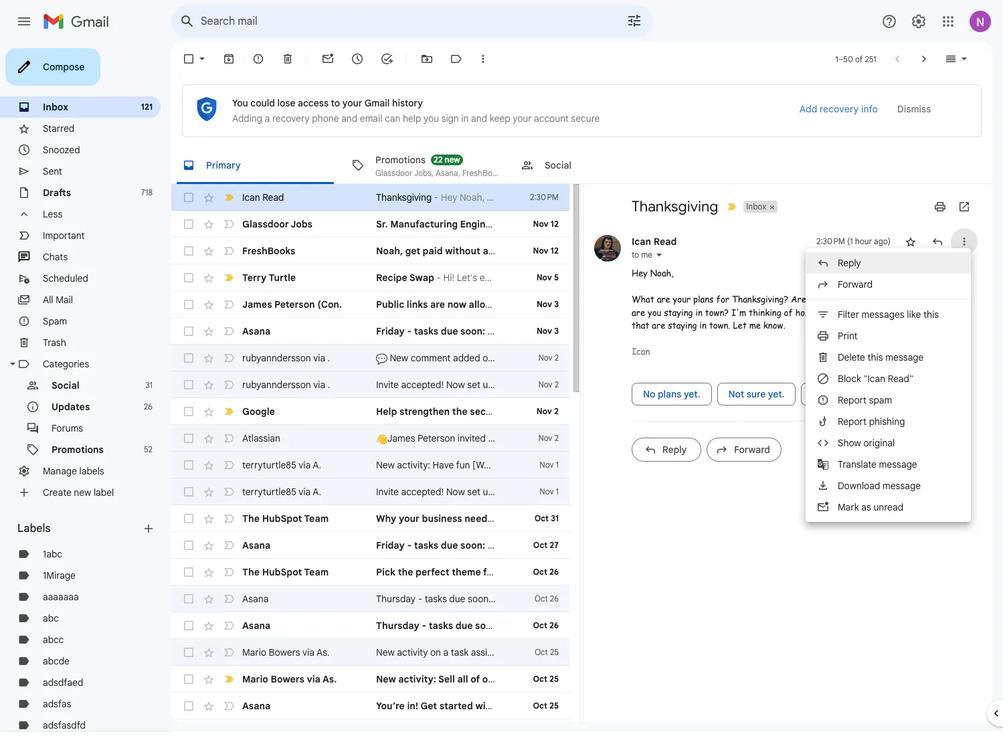 Task type: vqa. For each thing, say whether or not it's contained in the screenshot.
the left GOOGLE
yes



Task type: describe. For each thing, give the bounding box(es) containing it.
in inside james peterson invited you to join them in jira software link
[[559, 433, 567, 445]]

add to tasks image
[[380, 52, 394, 66]]

0 vertical spatial staying
[[664, 306, 693, 318]]

1 50 of 251
[[836, 54, 877, 64]]

sure
[[747, 388, 766, 400]]

asana for 5th "row" from the bottom of the thanksgiving main content
[[242, 620, 271, 632]]

of inside what are your plans for thanksgiving? are you flying home to see your family or are you staying in town? i'm thinking of hosting a friends-giving for my friends that are staying in town. let me know.
[[784, 306, 794, 318]]

0 vertical spatial ican
[[242, 192, 260, 204]]

sr. manufacturing engineer (avionics) at millennium space systems, a boeing company and 8 more jobs in los angeles, ca for you. apply 
[[376, 218, 1004, 230]]

1 horizontal spatial and
[[471, 113, 488, 125]]

sent
[[43, 165, 62, 177]]

unread
[[874, 502, 904, 514]]

millennium
[[563, 218, 613, 230]]

2 for google
[[555, 407, 559, 417]]

your up the email
[[343, 97, 363, 109]]

a down [world
[[497, 486, 502, 498]]

as. for new activity on a task assigned to you: get us back on track
[[317, 647, 330, 659]]

invite for invite accepted! now set up a 1:1 project with rubyanndersson
[[376, 379, 399, 391]]

nov for invite accepted! now set up a 1:1 project with rubyanndersson link
[[539, 380, 553, 390]]

help strengthen the security of your google account
[[376, 406, 618, 418]]

thanksgiving for thanksgiving -
[[376, 192, 432, 204]]

james peterson (con.
[[242, 299, 342, 311]]

terry turtle
[[242, 272, 296, 284]]

no plans yet.
[[644, 388, 701, 400]]

advanced search options image
[[621, 7, 648, 34]]

toggle split pane mode image
[[945, 52, 958, 66]]

sent link
[[43, 165, 62, 177]]

forums link
[[52, 423, 83, 435]]

nov inside noah, get paid without an invoice nov 12
[[533, 246, 549, 256]]

1 vertical spatial ican read
[[632, 236, 677, 248]]

labels image
[[450, 52, 463, 66]]

noah, get paid without an invoice link
[[376, 244, 530, 258]]

121
[[141, 102, 153, 112]]

forums
[[52, 423, 83, 435]]

a. for invite accepted! now set up a 1:1 project with terryturtle85
[[313, 486, 321, 498]]

- up activity
[[422, 620, 427, 632]]

recovery inside button
[[820, 103, 859, 115]]

soon: up added
[[461, 325, 486, 338]]

my for oct 26
[[516, 620, 530, 632]]

abcc link
[[43, 634, 64, 646]]

without
[[445, 245, 481, 257]]

angeles,
[[882, 218, 921, 230]]

message for translate message
[[880, 459, 918, 471]]

in inside public links are now allowed in your confluence site link
[[507, 299, 515, 311]]

them
[[535, 433, 557, 445]]

1:1 for terryturtle85
[[504, 486, 514, 498]]

are
[[792, 293, 807, 305]]

know.
[[764, 319, 786, 331]]

project for rubyanndersson
[[516, 379, 546, 391]]

my for oct 27
[[501, 540, 515, 552]]

more
[[806, 218, 829, 230]]

workspace for oct 27
[[518, 540, 567, 552]]

phone
[[312, 113, 339, 125]]

spam
[[870, 394, 893, 407]]

to up products
[[512, 647, 521, 659]]

25 for business
[[550, 701, 559, 711]]

0 vertical spatial business
[[422, 513, 463, 525]]

16 row from the top
[[171, 586, 570, 613]]

report phishing
[[838, 416, 906, 428]]

718
[[141, 188, 153, 198]]

friday for oct
[[376, 540, 405, 552]]

via for invite accepted! now set up a 1:1 project with terryturtle85 link
[[299, 486, 311, 498]]

sr. manufacturing engineer (avionics) at millennium space systems, a boeing company and 8 more jobs in los angeles, ca for you. apply link
[[376, 218, 1004, 231]]

mark
[[838, 502, 860, 514]]

social link
[[52, 380, 79, 392]]

1 vertical spatial task
[[451, 647, 469, 659]]

1 vertical spatial us
[[561, 647, 571, 659]]

team for pick the perfect theme for your business
[[304, 567, 329, 579]]

block
[[838, 373, 862, 385]]

social inside labels 'navigation'
[[52, 380, 79, 392]]

compose button
[[5, 48, 101, 86]]

set for terryturtle85
[[468, 486, 481, 498]]

mail
[[56, 294, 73, 306]]

primary tab
[[171, 147, 340, 184]]

your up the my
[[903, 293, 920, 305]]

town?
[[706, 306, 729, 318]]

row containing james peterson (con.
[[171, 291, 612, 318]]

james peterson invited you to join them in jira software link
[[376, 432, 624, 445]]

oct for thursday - tasks due soon: 1 - my workspace
[[533, 621, 548, 631]]

inbox link
[[43, 101, 68, 113]]

1 up new activity on a task assigned to you: get us back on track link
[[503, 620, 507, 632]]

1 vertical spatial ican
[[632, 236, 652, 248]]

software
[[586, 433, 624, 445]]

tasks for friday - tasks due soon: 1 - my workspace link related to oct
[[414, 540, 439, 552]]

your down the new activity: sell all of our products [my workspace]
[[498, 701, 519, 713]]

invite accepted! now set up a 1:1 project with rubyanndersson
[[376, 379, 638, 391]]

1 vertical spatial business
[[522, 567, 563, 579]]

for up the town?
[[717, 293, 730, 305]]

- up new activity on a task assigned to you: get us back on track link
[[509, 620, 514, 632]]

nov for public links are now allowed in your confluence site link
[[537, 299, 553, 309]]

1 up oct 31
[[556, 487, 559, 497]]

of inside help strengthen the security of your google account link
[[510, 406, 520, 418]]

on right added
[[483, 352, 494, 364]]

2:30 pm (1 hour ago) cell
[[817, 235, 891, 248]]

rubyanndersson via . for new comment added on a task assigned to you: get us back on track link
[[242, 352, 330, 364]]

2 horizontal spatial glassdoor
[[546, 168, 583, 178]]

in left the town?
[[696, 306, 703, 318]]

- down asana,
[[434, 192, 439, 204]]

friday for nov
[[376, 325, 405, 338]]

in!
[[407, 701, 419, 713]]

what are your plans for thanksgiving? are you flying home to see your family or are you staying in town? i'm thinking of hosting a friends-giving for my friends that are staying in town. let me know.
[[632, 293, 959, 331]]

for left like
[[894, 306, 907, 318]]

in inside sr. manufacturing engineer (avionics) at millennium space systems, a boeing company and 8 more jobs in los angeles, ca for you. apply link
[[853, 218, 861, 230]]

1 down needs
[[488, 540, 492, 552]]

are up that
[[632, 306, 646, 318]]

oct for why your business needs a blog
[[535, 514, 549, 524]]

the for pick the perfect theme for your business
[[242, 567, 260, 579]]

account
[[580, 406, 618, 418]]

delete
[[838, 352, 866, 364]]

251
[[866, 54, 877, 64]]

13 row from the top
[[171, 506, 570, 532]]

1 vertical spatial reply
[[663, 444, 687, 456]]

like
[[908, 309, 922, 321]]

jira
[[568, 433, 584, 445]]

account
[[534, 113, 569, 125]]

show details image
[[656, 251, 664, 259]]

set for rubyanndersson
[[468, 379, 481, 391]]

help strengthen the security of your google account link
[[376, 405, 618, 419]]

chats
[[43, 251, 68, 263]]

a up sell
[[444, 647, 449, 659]]

20 row from the top
[[171, 693, 613, 720]]

11 row from the top
[[171, 452, 570, 479]]

new for create
[[74, 487, 91, 499]]

inbox tip region
[[182, 84, 982, 137]]

have
[[433, 459, 454, 471]]

oct 25 for you:
[[535, 648, 559, 658]]

1 vertical spatial this
[[868, 352, 884, 364]]

- down the public links are now allowed in your confluence site
[[494, 325, 499, 338]]

to down confluence
[[564, 352, 573, 364]]

a inside you could lose access to your gmail history adding a recovery phone and email can help you sign in and keep your account secure
[[265, 113, 270, 125]]

new for new activity: have fun [world domination]
[[376, 459, 395, 471]]

are right that
[[652, 319, 666, 331]]

row containing freshbooks
[[171, 238, 570, 265]]

peterson for (con.
[[275, 299, 315, 311]]

family
[[923, 293, 948, 305]]

theme
[[452, 567, 481, 579]]

22
[[434, 154, 443, 164]]

0 vertical spatial oct 26
[[533, 567, 559, 577]]

1 left 50 on the right top of page
[[836, 54, 839, 64]]

rubyanndersson for invite accepted! now set up a 1:1 project with rubyanndersson link
[[242, 379, 311, 391]]

nov 2 for rubyanndersson via .
[[539, 380, 559, 390]]

jobs,
[[414, 168, 434, 178]]

yet. for no plans yet.
[[684, 388, 701, 400]]

labels heading
[[17, 522, 142, 536]]

mario bowers via as. for new activity on a task assigned to you: get us back on track
[[242, 647, 330, 659]]

manage labels link
[[43, 465, 104, 477]]

your right what
[[673, 293, 691, 305]]

1 google from the left
[[242, 406, 275, 418]]

1 2 from the top
[[555, 353, 559, 363]]

thursday - tasks due soon: 1 - my workspace
[[376, 620, 582, 632]]

5
[[554, 273, 559, 283]]

in left town. on the top right
[[700, 319, 707, 331]]

you inside "row"
[[489, 433, 504, 445]]

0 horizontal spatial and
[[342, 113, 358, 125]]

oct 25 for [my
[[533, 674, 559, 684]]

terryturtle85 via a. for new activity: have fun [world domination]
[[242, 459, 321, 471]]

oct for you're in! get started with your asana business trial
[[533, 701, 548, 711]]

3 for workspace
[[555, 326, 559, 336]]

2 vertical spatial with
[[476, 701, 496, 713]]

0 vertical spatial me
[[642, 250, 653, 260]]

1 down allowed
[[488, 325, 492, 338]]

secure
[[571, 113, 600, 125]]

oct 25 for business
[[533, 701, 559, 711]]

and inside "row"
[[778, 218, 796, 230]]

nov 2 up invite accepted! now set up a 1:1 project with rubyanndersson link
[[539, 353, 559, 363]]

older image
[[918, 52, 932, 66]]

a up help strengthen the security of your google account
[[497, 379, 502, 391]]

asana for sixth "row"
[[242, 325, 271, 338]]

oct for friday - tasks due soon: 1 - my workspace
[[534, 540, 548, 550]]

a inside what are your plans for thanksgiving? are you flying home to see your family or are you staying in town? i'm thinking of hosting a friends-giving for my friends that are staying in town. let me know.
[[828, 306, 833, 318]]

asana for eighth "row" from the bottom of the thanksgiving main content
[[242, 540, 271, 552]]

adept.ai
[[508, 593, 543, 605]]

- right 6
[[501, 593, 506, 605]]

new activity on a task assigned to you: get us back on track link
[[376, 646, 631, 660]]

0 vertical spatial task
[[504, 352, 521, 364]]

14 row from the top
[[171, 532, 570, 559]]

a up invite accepted! now set up a 1:1 project with rubyanndersson link
[[496, 352, 501, 364]]

invite accepted! now set up a 1:1 project with terryturtle85
[[376, 486, 623, 498]]

glassdoor for glassdoor jobs, asana, freshbooks, atlassian, glassdoor
[[376, 168, 413, 178]]

primary
[[206, 159, 241, 171]]

terryturtle85 for new activity: have fun [world domination]
[[242, 459, 297, 471]]

updates
[[52, 401, 90, 413]]

0 horizontal spatial back
[[573, 647, 594, 659]]

swap
[[410, 272, 435, 284]]

to up 'hey' on the right of page
[[632, 250, 640, 260]]

social inside tab
[[545, 159, 572, 171]]

menu inside thanksgiving main content
[[806, 248, 972, 522]]

tasks for thursday - tasks due soon: 1 - my workspace link
[[429, 620, 454, 632]]

1 horizontal spatial noah,
[[651, 267, 674, 279]]

1 vertical spatial staying
[[668, 319, 697, 331]]

abc link
[[43, 613, 59, 625]]

26 for thursday - tasks due soon: 6 - adept.ai
[[550, 594, 559, 604]]

message for download message
[[883, 480, 922, 492]]

adsfasdfd
[[43, 720, 86, 732]]

on right activity
[[431, 647, 441, 659]]

row containing glassdoor jobs
[[171, 211, 1004, 238]]

nov up invite accepted! now set up a 1:1 project with rubyanndersson
[[539, 353, 553, 363]]

social tab
[[510, 147, 679, 184]]

fun
[[456, 459, 470, 471]]

8 row from the top
[[171, 372, 638, 398]]

aaaaaaa
[[43, 591, 79, 603]]

with for rubyanndersson
[[548, 379, 566, 391]]

are right what
[[657, 293, 671, 305]]

add recovery info
[[800, 103, 879, 115]]

2 vertical spatial get
[[421, 701, 437, 713]]

- right swap
[[437, 272, 441, 284]]

labels navigation
[[0, 43, 171, 733]]

1 vertical spatial the
[[398, 567, 414, 579]]

not sure yet. button
[[718, 383, 797, 406]]

los
[[864, 218, 880, 230]]

trash
[[43, 337, 66, 349]]

adsdfaed
[[43, 677, 83, 689]]

started
[[440, 701, 473, 713]]

friday - tasks due soon: 1 - my workspace link for nov
[[376, 325, 567, 338]]

hey
[[632, 267, 648, 279]]

tab list inside thanksgiving main content
[[171, 147, 993, 184]]

snoozed
[[43, 144, 80, 156]]

due for sixth "row" from the bottom
[[450, 593, 466, 605]]

to me
[[632, 250, 653, 260]]

- down links on the top of page
[[407, 325, 412, 338]]

via for new comment added on a task assigned to you: get us back on track link
[[314, 352, 326, 364]]

domination]
[[503, 459, 555, 471]]

1 right domination]
[[556, 460, 559, 470]]

2 for rubyanndersson via .
[[555, 380, 559, 390]]

translate message
[[838, 459, 918, 471]]

0 vertical spatial ican read
[[242, 192, 284, 204]]

your down nov 5
[[518, 299, 539, 311]]

track inside new activity on a task assigned to you: get us back on track link
[[609, 647, 631, 659]]

adsfas
[[43, 698, 71, 711]]

categories link
[[43, 358, 89, 370]]

thursday for thursday - tasks due soon: 6 - adept.ai
[[376, 593, 416, 605]]

new for new comment added on a task assigned to you: get us back on track
[[390, 352, 409, 364]]

on down that
[[648, 352, 659, 364]]

soon: down 6
[[476, 620, 500, 632]]

project for terryturtle85
[[516, 486, 546, 498]]

plans inside button
[[658, 388, 682, 400]]

spam
[[43, 315, 67, 327]]

create new label link
[[43, 487, 114, 499]]

promotions inside tab
[[376, 154, 426, 166]]

access
[[298, 97, 329, 109]]

categories
[[43, 358, 89, 370]]

report for report spam
[[838, 394, 867, 407]]

oct for thursday - tasks due soon: 6 - adept.ai
[[535, 594, 548, 604]]

asana for sixth "row" from the bottom
[[242, 593, 269, 605]]

thursday for thursday - tasks due soon: 1 - my workspace
[[376, 620, 420, 632]]

1 horizontal spatial get
[[543, 647, 558, 659]]

- down perfect in the bottom left of the page
[[418, 593, 423, 605]]

for right 'ca'
[[939, 218, 952, 230]]

lose
[[278, 97, 296, 109]]

your right keep
[[513, 113, 532, 125]]

on up the workspace] at the bottom of page
[[596, 647, 607, 659]]

new comment added on a task assigned to you: get us back on track
[[388, 352, 683, 364]]

1 horizontal spatial you:
[[575, 352, 593, 364]]

inbox for inbox link
[[43, 101, 68, 113]]

your up "join"
[[522, 406, 543, 418]]

2:30 pm for 2:30 pm (1 hour ago)
[[817, 236, 846, 246]]

get
[[406, 245, 421, 257]]

25 for [my
[[550, 674, 559, 684]]

scheduled link
[[43, 273, 88, 285]]

oct 26 for my
[[533, 621, 559, 631]]

new for 22
[[445, 154, 460, 164]]

Not starred checkbox
[[905, 235, 918, 248]]

turtle
[[269, 272, 296, 284]]

to inside what are your plans for thanksgiving? are you flying home to see your family or are you staying in town? i'm thinking of hosting a friends-giving for my friends that are staying in town. let me know.
[[875, 293, 884, 305]]

new for new activity on a task assigned to you: get us back on track
[[376, 647, 395, 659]]

1 horizontal spatial the
[[453, 406, 468, 418]]

thanksgiving main content
[[171, 43, 1004, 733]]



Task type: locate. For each thing, give the bounding box(es) containing it.
1 3 from the top
[[555, 299, 559, 309]]

1 horizontal spatial assigned
[[524, 352, 562, 364]]

google up jira
[[545, 406, 578, 418]]

more image
[[477, 52, 490, 66]]

show
[[838, 437, 862, 449]]

due inside 'link'
[[450, 593, 466, 605]]

2:30 pm up nov 12
[[530, 192, 559, 202]]

manufacturing
[[391, 218, 458, 230]]

you inside you could lose access to your gmail history adding a recovery phone and email can help you sign in and keep your account secure
[[424, 113, 439, 125]]

nov 3 up new comment added on a task assigned to you: get us back on track
[[537, 326, 559, 336]]

you're in! get started with your asana business trial
[[376, 701, 613, 713]]

you inside what are your plans for thanksgiving? are you flying home to see your family or are you staying in town? i'm thinking of hosting a friends-giving for my friends that are staying in town. let me know.
[[648, 306, 662, 318]]

1 thursday from the top
[[376, 593, 416, 605]]

plans inside what are your plans for thanksgiving? are you flying home to see your family or are you staying in town? i'm thinking of hosting a friends-giving for my friends that are staying in town. let me know.
[[694, 293, 714, 305]]

2 hubspot from the top
[[262, 567, 302, 579]]

0 vertical spatial thursday
[[376, 593, 416, 605]]

1 vertical spatial assigned
[[471, 647, 509, 659]]

asana for 20th "row" from the top of the thanksgiving main content
[[242, 701, 271, 713]]

thanksgiving for thanksgiving
[[632, 198, 719, 216]]

0 vertical spatial 12
[[551, 219, 559, 229]]

report spam
[[838, 394, 893, 407]]

0 vertical spatial terryturtle85 via a.
[[242, 459, 321, 471]]

in right allowed
[[507, 299, 515, 311]]

4 2 from the top
[[555, 433, 559, 443]]

- up pick the perfect theme for your business
[[494, 540, 499, 552]]

hubspot for why your business needs a blog
[[262, 513, 302, 525]]

None checkbox
[[182, 52, 196, 66], [182, 191, 196, 204], [182, 271, 196, 285], [182, 298, 196, 311], [182, 352, 196, 365], [182, 378, 196, 392], [182, 486, 196, 499], [182, 539, 196, 552], [182, 566, 196, 579], [182, 619, 196, 633], [182, 673, 196, 686], [182, 52, 196, 66], [182, 191, 196, 204], [182, 271, 196, 285], [182, 298, 196, 311], [182, 352, 196, 365], [182, 378, 196, 392], [182, 486, 196, 499], [182, 539, 196, 552], [182, 566, 196, 579], [182, 619, 196, 633], [182, 673, 196, 686]]

friday
[[376, 325, 405, 338], [376, 540, 405, 552]]

nov 1 for domination]
[[540, 460, 559, 470]]

glassdoor for glassdoor jobs
[[242, 218, 289, 230]]

and left 8
[[778, 218, 796, 230]]

0 vertical spatial report
[[838, 394, 867, 407]]

2 mario bowers via as. from the top
[[242, 674, 337, 686]]

invite for invite accepted! now set up a 1:1 project with terryturtle85
[[376, 486, 399, 498]]

in left los
[[853, 218, 861, 230]]

0 vertical spatial 25
[[550, 648, 559, 658]]

you're
[[376, 701, 405, 713]]

new right 💬 image at the left top of page
[[390, 352, 409, 364]]

2 set from the top
[[468, 486, 481, 498]]

why your business needs a blog
[[376, 513, 523, 525]]

adsfasdfd link
[[43, 720, 86, 732]]

terryturtle85 for invite accepted! now set up a 1:1 project with terryturtle85
[[242, 486, 297, 498]]

0 vertical spatial the
[[453, 406, 468, 418]]

1 . from the top
[[328, 352, 330, 364]]

track up the workspace] at the bottom of page
[[609, 647, 631, 659]]

block "ican read"
[[838, 373, 914, 385]]

. for invite accepted! now set up a 1:1 project with rubyanndersson link
[[328, 379, 330, 391]]

forward
[[838, 279, 873, 291], [735, 444, 771, 456]]

2 terryturtle85 via a. from the top
[[242, 486, 321, 498]]

oct for pick the perfect theme for your business
[[533, 567, 548, 577]]

due for 5th "row" from the bottom of the thanksgiving main content
[[456, 620, 473, 632]]

archive image
[[222, 52, 236, 66]]

rubyanndersson for new comment added on a task assigned to you: get us back on track link
[[242, 352, 311, 364]]

message up the download message
[[880, 459, 918, 471]]

and left the email
[[342, 113, 358, 125]]

1 yet. from the left
[[684, 388, 701, 400]]

of inside new activity: sell all of our products [my workspace] link
[[471, 674, 480, 686]]

tab list containing promotions
[[171, 147, 993, 184]]

26 for pick the perfect theme for your business
[[550, 567, 559, 577]]

1 vertical spatial report
[[838, 416, 867, 428]]

promotions link
[[52, 444, 104, 456]]

thursday inside 'link'
[[376, 593, 416, 605]]

1 vertical spatial up
[[483, 486, 494, 498]]

0 vertical spatial promotions
[[376, 154, 426, 166]]

the right pick
[[398, 567, 414, 579]]

a down the you flying
[[828, 306, 833, 318]]

yet. inside button
[[769, 388, 785, 400]]

2 . from the top
[[328, 379, 330, 391]]

1 vertical spatial track
[[609, 647, 631, 659]]

jobs
[[831, 218, 850, 230]]

noah, inside "row"
[[376, 245, 403, 257]]

1 a. from the top
[[313, 459, 321, 471]]

team for why your business needs a blog
[[304, 513, 329, 525]]

tasks for nov's friday - tasks due soon: 1 - my workspace link
[[414, 325, 439, 338]]

new activity: have fun [world domination] link
[[376, 459, 555, 472]]

0 vertical spatial you
[[424, 113, 439, 125]]

james
[[242, 299, 272, 311], [388, 433, 416, 445]]

move to image
[[421, 52, 434, 66]]

nov for invite accepted! now set up a 1:1 project with terryturtle85 link
[[540, 487, 554, 497]]

0 horizontal spatial forward
[[735, 444, 771, 456]]

activity: for have
[[397, 459, 431, 471]]

thanksgiving up systems,
[[632, 198, 719, 216]]

1:1 for rubyanndersson
[[504, 379, 514, 391]]

my down the public links are now allowed in your confluence site
[[501, 325, 515, 338]]

0 horizontal spatial the
[[398, 567, 414, 579]]

via for new activity: have fun [world domination] link on the bottom
[[299, 459, 311, 471]]

gmail
[[365, 97, 390, 109]]

james down terry
[[242, 299, 272, 311]]

1 nov 1 from the top
[[540, 460, 559, 470]]

0 horizontal spatial get
[[421, 701, 437, 713]]

0 vertical spatial get
[[595, 352, 611, 364]]

recovery inside you could lose access to your gmail history adding a recovery phone and email can help you sign in and keep your account secure
[[272, 113, 310, 125]]

mario bowers via as. for new activity: sell all of our products [my workspace]
[[242, 674, 337, 686]]

1 vertical spatial mario
[[242, 674, 269, 686]]

menu
[[806, 248, 972, 522]]

18 row from the top
[[171, 640, 631, 666]]

rubyanndersson via . down james peterson (con.
[[242, 352, 330, 364]]

you: up account
[[575, 352, 593, 364]]

. for new comment added on a task assigned to you: get us back on track link
[[328, 352, 330, 364]]

set down added
[[468, 379, 481, 391]]

0 vertical spatial assigned
[[524, 352, 562, 364]]

plans
[[694, 293, 714, 305], [658, 388, 682, 400]]

21 row from the top
[[171, 720, 570, 733]]

reply inside menu
[[838, 257, 862, 269]]

2 team from the top
[[304, 567, 329, 579]]

0 vertical spatial project
[[516, 379, 546, 391]]

noah, left get
[[376, 245, 403, 257]]

2:30 pm inside "row"
[[530, 192, 559, 202]]

👋 image
[[376, 434, 388, 445]]

the hubspot team for pick the perfect theme for your business
[[242, 567, 329, 579]]

friday - tasks due soon: 1 - my workspace link
[[376, 325, 567, 338], [376, 539, 567, 552]]

2 friday - tasks due soon: 1 - my workspace from the top
[[376, 540, 567, 552]]

1 vertical spatial james
[[388, 433, 416, 445]]

settings image
[[911, 13, 928, 29]]

due for eighth "row" from the bottom of the thanksgiving main content
[[441, 540, 458, 552]]

nov down new comment added on a task assigned to you: get us back on track
[[539, 380, 553, 390]]

atlassian,
[[509, 168, 544, 178]]

1 project from the top
[[516, 379, 546, 391]]

report down block
[[838, 394, 867, 407]]

2 the hubspot team from the top
[[242, 567, 329, 579]]

1 vertical spatial plans
[[658, 388, 682, 400]]

1 row from the top
[[171, 184, 570, 211]]

1 now from the top
[[446, 379, 465, 391]]

bowers for new activity on a task assigned to you: get us back on track
[[269, 647, 300, 659]]

promotions, 22 new messages, tab
[[341, 147, 583, 184]]

2 invite from the top
[[376, 486, 399, 498]]

nov for new activity: have fun [world domination] link on the bottom
[[540, 460, 554, 470]]

get down site
[[595, 352, 611, 364]]

0 vertical spatial my
[[501, 325, 515, 338]]

as.
[[317, 647, 330, 659], [323, 674, 337, 686]]

2 down confluence
[[555, 353, 559, 363]]

not
[[729, 388, 745, 400]]

0 vertical spatial invite
[[376, 379, 399, 391]]

town.
[[710, 319, 731, 331]]

row containing atlassian
[[171, 425, 624, 452]]

new inside labels 'navigation'
[[74, 487, 91, 499]]

0 vertical spatial james
[[242, 299, 272, 311]]

26 for thursday - tasks due soon: 1 - my workspace
[[550, 621, 559, 631]]

2 3 from the top
[[555, 326, 559, 336]]

6 row from the top
[[171, 318, 570, 345]]

inbox button
[[744, 201, 768, 213]]

with
[[548, 379, 566, 391], [548, 486, 566, 498], [476, 701, 496, 713]]

adding
[[232, 113, 263, 125]]

space
[[616, 218, 644, 230]]

adsdfaed link
[[43, 677, 83, 689]]

1 vertical spatial you
[[648, 306, 662, 318]]

up for terryturtle85
[[483, 486, 494, 498]]

0 vertical spatial read
[[263, 192, 284, 204]]

jobs
[[291, 218, 313, 230]]

thinking
[[749, 306, 782, 318]]

1 vertical spatial you:
[[523, 647, 541, 659]]

my inside thursday - tasks due soon: 1 - my workspace link
[[516, 620, 530, 632]]

now up why your business needs a blog
[[446, 486, 465, 498]]

my down blog
[[501, 540, 515, 552]]

2 vertical spatial ican
[[632, 346, 650, 358]]

ican down primary tab
[[242, 192, 260, 204]]

0 horizontal spatial business
[[422, 513, 463, 525]]

blog
[[503, 513, 523, 525]]

me right the let
[[750, 319, 761, 331]]

thanksgiving inside "row"
[[376, 192, 432, 204]]

set inside invite accepted! now set up a 1:1 project with rubyanndersson link
[[468, 379, 481, 391]]

0 vertical spatial as.
[[317, 647, 330, 659]]

nov down nov 5
[[537, 299, 553, 309]]

friday - tasks due soon: 1 - my workspace for oct
[[376, 540, 567, 552]]

track inside new comment added on a task assigned to you: get us back on track link
[[661, 352, 683, 364]]

tasks inside "thursday - tasks due soon: 6 - adept.ai" 'link'
[[425, 593, 447, 605]]

to left "join"
[[506, 433, 515, 445]]

yet. for not sure yet.
[[769, 388, 785, 400]]

0 horizontal spatial task
[[451, 647, 469, 659]]

2 the from the top
[[242, 567, 260, 579]]

nov 1 up oct 31
[[540, 487, 559, 497]]

tasks down perfect in the bottom left of the page
[[425, 593, 447, 605]]

2 2 from the top
[[555, 380, 559, 390]]

2 horizontal spatial you
[[648, 306, 662, 318]]

download
[[838, 480, 881, 492]]

promotions up manage labels
[[52, 444, 104, 456]]

12 inside noah, get paid without an invoice nov 12
[[551, 246, 559, 256]]

1 vertical spatial 12
[[551, 246, 559, 256]]

- down why your business needs a blog link
[[407, 540, 412, 552]]

12 row from the top
[[171, 479, 623, 506]]

15 row from the top
[[171, 559, 570, 586]]

glassdoor
[[376, 168, 413, 178], [546, 168, 583, 178], [242, 218, 289, 230]]

tasks inside thursday - tasks due soon: 1 - my workspace link
[[429, 620, 454, 632]]

workspace for nov 3
[[518, 325, 567, 338]]

oct 25 up [my
[[535, 648, 559, 658]]

2:30 pm for 2:30 pm
[[530, 192, 559, 202]]

0 horizontal spatial peterson
[[275, 299, 315, 311]]

1 horizontal spatial 2:30 pm
[[817, 236, 846, 246]]

recovery left info
[[820, 103, 859, 115]]

me inside what are your plans for thanksgiving? are you flying home to see your family or are you staying in town? i'm thinking of hosting a friends-giving for my friends that are staying in town. let me know.
[[750, 319, 761, 331]]

nov 5
[[537, 273, 559, 283]]

2 rubyanndersson via . from the top
[[242, 379, 330, 391]]

me left the show details image in the top of the page
[[642, 250, 653, 260]]

25 for you:
[[550, 648, 559, 658]]

abcde
[[43, 656, 70, 668]]

17 row from the top
[[171, 613, 582, 640]]

soon: up pick the perfect theme for your business
[[461, 540, 486, 552]]

added
[[453, 352, 481, 364]]

1 horizontal spatial forward
[[838, 279, 873, 291]]

1 vertical spatial read
[[654, 236, 677, 248]]

1 horizontal spatial reply
[[838, 257, 862, 269]]

bowers for new activity: sell all of our products [my workspace]
[[271, 674, 305, 686]]

peterson for invited
[[418, 433, 456, 445]]

2 now from the top
[[446, 486, 465, 498]]

row containing ican read
[[171, 184, 570, 211]]

of right 50 on the right top of page
[[856, 54, 863, 64]]

with for terryturtle85
[[548, 486, 566, 498]]

forward up the "home"
[[838, 279, 873, 291]]

0 vertical spatial the hubspot team
[[242, 513, 329, 525]]

gmail image
[[43, 8, 116, 35]]

mario
[[242, 647, 267, 659], [242, 674, 269, 686]]

oct for new activity on a task assigned to you: get us back on track
[[535, 648, 548, 658]]

0 vertical spatial team
[[304, 513, 329, 525]]

nov for nov's friday - tasks due soon: 1 - my workspace link
[[537, 326, 553, 336]]

back
[[625, 352, 646, 364], [573, 647, 594, 659]]

2 nov 1 from the top
[[540, 487, 559, 497]]

freshbooks
[[242, 245, 296, 257]]

1 team from the top
[[304, 513, 329, 525]]

i'm
[[732, 306, 747, 318]]

1 vertical spatial as.
[[323, 674, 337, 686]]

rubyanndersson inside invite accepted! now set up a 1:1 project with rubyanndersson link
[[569, 379, 638, 391]]

2 mario from the top
[[242, 674, 269, 686]]

mario for new activity on a task assigned to you: get us back on track
[[242, 647, 267, 659]]

up inside invite accepted! now set up a 1:1 project with rubyanndersson link
[[483, 379, 494, 391]]

accepted!
[[401, 379, 444, 391], [401, 486, 444, 498]]

accepted! for invite accepted! now set up a 1:1 project with rubyanndersson
[[401, 379, 444, 391]]

row containing terry turtle
[[171, 265, 570, 291]]

1 horizontal spatial you
[[489, 433, 504, 445]]

all
[[43, 294, 53, 306]]

nov left 5
[[537, 273, 552, 283]]

can
[[385, 113, 401, 125]]

no
[[644, 388, 656, 400]]

atlassian
[[242, 433, 281, 445]]

friends-
[[835, 306, 869, 318]]

up for rubyanndersson
[[483, 379, 494, 391]]

0 vertical spatial up
[[483, 379, 494, 391]]

new
[[445, 154, 460, 164], [74, 487, 91, 499]]

get
[[595, 352, 611, 364], [543, 647, 558, 659], [421, 701, 437, 713]]

messages
[[862, 309, 905, 321]]

2 a. from the top
[[313, 486, 321, 498]]

12 right the (avionics)
[[551, 219, 559, 229]]

staying left town. on the top right
[[668, 319, 697, 331]]

report spam image
[[252, 52, 265, 66]]

1 vertical spatial oct 25
[[533, 674, 559, 684]]

activity
[[397, 647, 428, 659]]

31 inside labels 'navigation'
[[145, 380, 153, 390]]

1 12 from the top
[[551, 219, 559, 229]]

1 vertical spatial .
[[328, 379, 330, 391]]

oct 27
[[534, 540, 559, 550]]

9 row from the top
[[171, 398, 618, 425]]

oct 25 up business
[[533, 674, 559, 684]]

friday down why at the bottom left of the page
[[376, 540, 405, 552]]

1 terryturtle85 via a. from the top
[[242, 459, 321, 471]]

1 vertical spatial 25
[[550, 674, 559, 684]]

1 vertical spatial invite
[[376, 486, 399, 498]]

your up 6
[[499, 567, 520, 579]]

0 vertical spatial friday - tasks due soon: 1 - my workspace
[[376, 325, 567, 338]]

2 up from the top
[[483, 486, 494, 498]]

freshbooks,
[[463, 168, 507, 178]]

nov 3 for my
[[537, 326, 559, 336]]

1 the from the top
[[242, 513, 260, 525]]

2 accepted! from the top
[[401, 486, 444, 498]]

workspace for oct 26
[[532, 620, 582, 632]]

0 vertical spatial hubspot
[[262, 513, 302, 525]]

31 up "52"
[[145, 380, 153, 390]]

search mail image
[[175, 9, 200, 33]]

the
[[453, 406, 468, 418], [398, 567, 414, 579]]

report up show
[[838, 416, 867, 428]]

up inside invite accepted! now set up a 1:1 project with terryturtle85 link
[[483, 486, 494, 498]]

drafts
[[43, 187, 71, 199]]

promotions inside labels 'navigation'
[[52, 444, 104, 456]]

accepted! for invite accepted! now set up a 1:1 project with terryturtle85
[[401, 486, 444, 498]]

1abc
[[43, 548, 62, 561]]

1 friday - tasks due soon: 1 - my workspace from the top
[[376, 325, 567, 338]]

2 nov 3 from the top
[[537, 326, 559, 336]]

main menu image
[[16, 13, 32, 29]]

yet. right sure
[[769, 388, 785, 400]]

set up needs
[[468, 486, 481, 498]]

in inside you could lose access to your gmail history adding a recovery phone and email can help you sign in and keep your account secure
[[462, 113, 469, 125]]

1 up from the top
[[483, 379, 494, 391]]

0 horizontal spatial google
[[242, 406, 275, 418]]

new for new activity: sell all of our products [my workspace]
[[376, 674, 396, 686]]

a. for new activity: have fun [world domination]
[[313, 459, 321, 471]]

to up the phone
[[331, 97, 340, 109]]

1 horizontal spatial me
[[750, 319, 761, 331]]

(con.
[[318, 299, 342, 311]]

0 horizontal spatial us
[[561, 647, 571, 659]]

1 mario bowers via as. from the top
[[242, 647, 330, 659]]

nov 3 for confluence
[[537, 299, 559, 309]]

set inside invite accepted! now set up a 1:1 project with terryturtle85 link
[[468, 486, 481, 498]]

you
[[232, 97, 248, 109]]

spam link
[[43, 315, 67, 327]]

to
[[331, 97, 340, 109], [632, 250, 640, 260], [875, 293, 884, 305], [564, 352, 573, 364], [506, 433, 515, 445], [512, 647, 521, 659]]

are inside "row"
[[431, 299, 445, 311]]

due for sixth "row"
[[441, 325, 458, 338]]

2 down new comment added on a task assigned to you: get us back on track
[[555, 380, 559, 390]]

7 row from the top
[[171, 345, 683, 372]]

tab list
[[171, 147, 993, 184]]

2 vertical spatial message
[[883, 480, 922, 492]]

2 project from the top
[[516, 486, 546, 498]]

tasks for "thursday - tasks due soon: 6 - adept.ai" 'link' on the bottom of the page
[[425, 593, 447, 605]]

2 thursday from the top
[[376, 620, 420, 632]]

nov for james peterson invited you to join them in jira software link
[[539, 433, 553, 443]]

0 vertical spatial 2:30 pm
[[530, 192, 559, 202]]

glassdoor inside "row"
[[242, 218, 289, 230]]

public
[[376, 299, 405, 311]]

message up "read""
[[886, 352, 924, 364]]

1 vertical spatial mario bowers via as.
[[242, 674, 337, 686]]

site
[[596, 299, 612, 311]]

and left keep
[[471, 113, 488, 125]]

0 vertical spatial nov 3
[[537, 299, 559, 309]]

2 google from the left
[[545, 406, 578, 418]]

now for invite accepted! now set up a 1:1 project with terryturtle85
[[446, 486, 465, 498]]

read up glassdoor jobs
[[263, 192, 284, 204]]

nov 2 down new comment added on a task assigned to you: get us back on track
[[539, 380, 559, 390]]

of right all at the bottom of the page
[[471, 674, 480, 686]]

inbox inside labels 'navigation'
[[43, 101, 68, 113]]

inbox
[[43, 101, 68, 113], [747, 202, 767, 212]]

up down [world
[[483, 486, 494, 498]]

1 horizontal spatial ican read
[[632, 236, 677, 248]]

business left needs
[[422, 513, 463, 525]]

1 set from the top
[[468, 379, 481, 391]]

invite accepted! now set up a 1:1 project with terryturtle85 link
[[376, 486, 623, 499]]

nov 2 for atlassian
[[539, 433, 559, 443]]

26 right 'adept.ai'
[[550, 594, 559, 604]]

business down oct 27
[[522, 567, 563, 579]]

19 row from the top
[[171, 666, 618, 693]]

oct
[[535, 514, 549, 524], [534, 540, 548, 550], [533, 567, 548, 577], [535, 594, 548, 604], [533, 621, 548, 631], [535, 648, 548, 658], [533, 674, 548, 684], [533, 701, 548, 711]]

hubspot for pick the perfect theme for your business
[[262, 567, 302, 579]]

forward inside menu
[[838, 279, 873, 291]]

inbox for inbox button
[[747, 202, 767, 212]]

0 vertical spatial us
[[613, 352, 623, 364]]

social down the categories link
[[52, 380, 79, 392]]

nov up oct 31
[[540, 487, 554, 497]]

1 vertical spatial workspace
[[518, 540, 567, 552]]

james for james peterson invited you to join them in jira software
[[388, 433, 416, 445]]

your right why at the bottom left of the page
[[399, 513, 420, 525]]

1 horizontal spatial yet.
[[769, 388, 785, 400]]

dismiss button
[[888, 97, 942, 121]]

company
[[732, 218, 776, 230]]

None search field
[[171, 5, 654, 38]]

support image
[[882, 13, 898, 29]]

31 inside "row"
[[551, 514, 559, 524]]

row containing google
[[171, 398, 618, 425]]

2 report from the top
[[838, 416, 867, 428]]

nov for sr. manufacturing engineer (avionics) at millennium space systems, a boeing company and 8 more jobs in los angeles, ca for you. apply link
[[533, 219, 549, 229]]

terry
[[242, 272, 267, 284]]

via for invite accepted! now set up a 1:1 project with rubyanndersson link
[[314, 379, 326, 391]]

2 yet. from the left
[[769, 388, 785, 400]]

1 horizontal spatial inbox
[[747, 202, 767, 212]]

1 friday from the top
[[376, 325, 405, 338]]

1 horizontal spatial back
[[625, 352, 646, 364]]

noah, get paid without an invoice nov 12
[[376, 245, 559, 257]]

1 vertical spatial forward
[[735, 444, 771, 456]]

invite up why at the bottom left of the page
[[376, 486, 399, 498]]

not starred image
[[905, 235, 918, 248]]

snoozed link
[[43, 144, 80, 156]]

noah, down the show details image in the top of the page
[[651, 267, 674, 279]]

read inside "row"
[[263, 192, 284, 204]]

2:30 pm inside "cell"
[[817, 236, 846, 246]]

1 vertical spatial message
[[880, 459, 918, 471]]

new inside tab
[[445, 154, 460, 164]]

2 left jira
[[555, 433, 559, 443]]

security
[[470, 406, 508, 418]]

as. for new activity: sell all of our products [my workspace]
[[323, 674, 337, 686]]

soon: inside 'link'
[[468, 593, 491, 605]]

accepted! up strengthen
[[401, 379, 444, 391]]

read"
[[888, 373, 914, 385]]

12 down at
[[551, 246, 559, 256]]

Search mail text field
[[201, 15, 589, 28]]

0 horizontal spatial you:
[[523, 647, 541, 659]]

0 vertical spatial social
[[545, 159, 572, 171]]

22 new
[[434, 154, 460, 164]]

1 vertical spatial terryturtle85 via a.
[[242, 486, 321, 498]]

my
[[501, 325, 515, 338], [501, 540, 515, 552], [516, 620, 530, 632]]

25 down [my
[[550, 701, 559, 711]]

1 vertical spatial 2:30 pm
[[817, 236, 846, 246]]

1 vertical spatial friday - tasks due soon: 1 - my workspace
[[376, 540, 567, 552]]

terryturtle85 via a. for invite accepted! now set up a 1:1 project with terryturtle85
[[242, 486, 321, 498]]

inbox inside inbox button
[[747, 202, 767, 212]]

a
[[689, 218, 696, 230]]

0 horizontal spatial glassdoor
[[242, 218, 289, 230]]

2 vertical spatial oct 26
[[533, 621, 559, 631]]

1 1:1 from the top
[[504, 379, 514, 391]]

plans right "no"
[[658, 388, 682, 400]]

0 horizontal spatial ican read
[[242, 192, 284, 204]]

for right "theme"
[[484, 567, 497, 579]]

delete image
[[281, 52, 295, 66]]

0 vertical spatial mario
[[242, 647, 267, 659]]

0 horizontal spatial inbox
[[43, 101, 68, 113]]

all mail
[[43, 294, 73, 306]]

None checkbox
[[182, 218, 196, 231], [182, 244, 196, 258], [182, 325, 196, 338], [182, 405, 196, 419], [182, 432, 196, 445], [182, 459, 196, 472], [182, 512, 196, 526], [182, 593, 196, 606], [182, 646, 196, 660], [182, 700, 196, 713], [182, 218, 196, 231], [182, 244, 196, 258], [182, 325, 196, 338], [182, 405, 196, 419], [182, 432, 196, 445], [182, 459, 196, 472], [182, 512, 196, 526], [182, 593, 196, 606], [182, 646, 196, 660], [182, 700, 196, 713]]

starred
[[43, 123, 75, 135]]

a down could
[[265, 113, 270, 125]]

are left now
[[431, 299, 445, 311]]

2 vertical spatial 25
[[550, 701, 559, 711]]

3 row from the top
[[171, 238, 570, 265]]

26 inside labels 'navigation'
[[144, 402, 153, 412]]

3 2 from the top
[[555, 407, 559, 417]]

1 vertical spatial hubspot
[[262, 567, 302, 579]]

rubyanndersson via . for invite accepted! now set up a 1:1 project with rubyanndersson link
[[242, 379, 330, 391]]

1 report from the top
[[838, 394, 867, 407]]

1 invite from the top
[[376, 379, 399, 391]]

2 friday from the top
[[376, 540, 405, 552]]

1 horizontal spatial glassdoor
[[376, 168, 413, 178]]

nov 2 right "join"
[[539, 433, 559, 443]]

workspace up new comment added on a task assigned to you: get us back on track
[[518, 325, 567, 338]]

0 vertical spatial message
[[886, 352, 924, 364]]

menu containing reply
[[806, 248, 972, 522]]

5 row from the top
[[171, 291, 612, 318]]

💬 image
[[376, 354, 388, 365]]

new left the 'label'
[[74, 487, 91, 499]]

nov 2 for google
[[537, 407, 559, 417]]

2 12 from the top
[[551, 246, 559, 256]]

new left activity
[[376, 647, 395, 659]]

us up account
[[613, 352, 623, 364]]

2 1:1 from the top
[[504, 486, 514, 498]]

you're in! get started with your asana business trial link
[[376, 700, 613, 713]]

0 vertical spatial inbox
[[43, 101, 68, 113]]

1 horizontal spatial this
[[924, 309, 940, 321]]

1 horizontal spatial plans
[[694, 293, 714, 305]]

this up block "ican read"
[[868, 352, 884, 364]]

row
[[171, 184, 570, 211], [171, 211, 1004, 238], [171, 238, 570, 265], [171, 265, 570, 291], [171, 291, 612, 318], [171, 318, 570, 345], [171, 345, 683, 372], [171, 372, 638, 398], [171, 398, 618, 425], [171, 425, 624, 452], [171, 452, 570, 479], [171, 479, 623, 506], [171, 506, 570, 532], [171, 532, 570, 559], [171, 559, 570, 586], [171, 586, 570, 613], [171, 613, 582, 640], [171, 640, 631, 666], [171, 666, 618, 693], [171, 693, 613, 720], [171, 720, 570, 733]]

of right security
[[510, 406, 520, 418]]

tasks
[[414, 325, 439, 338], [414, 540, 439, 552], [425, 593, 447, 605], [429, 620, 454, 632]]

yet. inside button
[[684, 388, 701, 400]]

report for report phishing
[[838, 416, 867, 428]]

snooze image
[[351, 52, 364, 66]]

1 the hubspot team from the top
[[242, 513, 329, 525]]

inbox up starred link
[[43, 101, 68, 113]]

2 friday - tasks due soon: 1 - my workspace link from the top
[[376, 539, 567, 552]]

3 for site
[[555, 299, 559, 309]]

new activity: sell all of our products [my workspace]
[[376, 674, 618, 686]]

1 nov 3 from the top
[[537, 299, 559, 309]]

2 up them
[[555, 407, 559, 417]]

nov down them
[[540, 460, 554, 470]]

thursday up activity
[[376, 620, 420, 632]]

1 hubspot from the top
[[262, 513, 302, 525]]

oct 26 for adept.ai
[[535, 594, 559, 604]]

1 accepted! from the top
[[401, 379, 444, 391]]

1 vertical spatial with
[[548, 486, 566, 498]]

thanksgiving
[[376, 192, 432, 204], [632, 198, 719, 216]]

1 rubyanndersson via . from the top
[[242, 352, 330, 364]]

1 vertical spatial set
[[468, 486, 481, 498]]

1 vertical spatial bowers
[[271, 674, 305, 686]]

0 horizontal spatial me
[[642, 250, 653, 260]]

2 row from the top
[[171, 211, 1004, 238]]

10 row from the top
[[171, 425, 624, 452]]

0 horizontal spatial noah,
[[376, 245, 403, 257]]

friday - tasks due soon: 1 - my workspace for nov
[[376, 325, 567, 338]]

pick
[[376, 567, 396, 579]]

activity: up in!
[[399, 674, 437, 686]]

friday - tasks due soon: 1 - my workspace link for oct
[[376, 539, 567, 552]]

1 vertical spatial accepted!
[[401, 486, 444, 498]]

friday - tasks due soon: 1 - my workspace link up pick the perfect theme for your business
[[376, 539, 567, 552]]

nov up new comment added on a task assigned to you: get us back on track
[[537, 326, 553, 336]]

trial
[[595, 701, 613, 713]]

1 friday - tasks due soon: 1 - my workspace link from the top
[[376, 325, 567, 338]]

my
[[910, 306, 921, 318]]

thursday - tasks due soon: 1 - my workspace link
[[376, 619, 582, 633]]

1 horizontal spatial james
[[388, 433, 416, 445]]

a left blog
[[495, 513, 501, 525]]

1 mario from the top
[[242, 647, 267, 659]]

nov for help strengthen the security of your google account link
[[537, 407, 552, 417]]

1 horizontal spatial 31
[[551, 514, 559, 524]]

new up you're
[[376, 674, 396, 686]]

0 vertical spatial accepted!
[[401, 379, 444, 391]]

4 row from the top
[[171, 265, 570, 291]]

read up the show details image in the top of the page
[[654, 236, 677, 248]]

to inside you could lose access to your gmail history adding a recovery phone and email can help you sign in and keep your account secure
[[331, 97, 340, 109]]

2 horizontal spatial get
[[595, 352, 611, 364]]

1 vertical spatial a.
[[313, 486, 321, 498]]

0 vertical spatial the
[[242, 513, 260, 525]]

the hubspot team
[[242, 513, 329, 525], [242, 567, 329, 579]]

oct 25
[[535, 648, 559, 658], [533, 674, 559, 684], [533, 701, 559, 711]]

0 vertical spatial reply
[[838, 257, 862, 269]]



